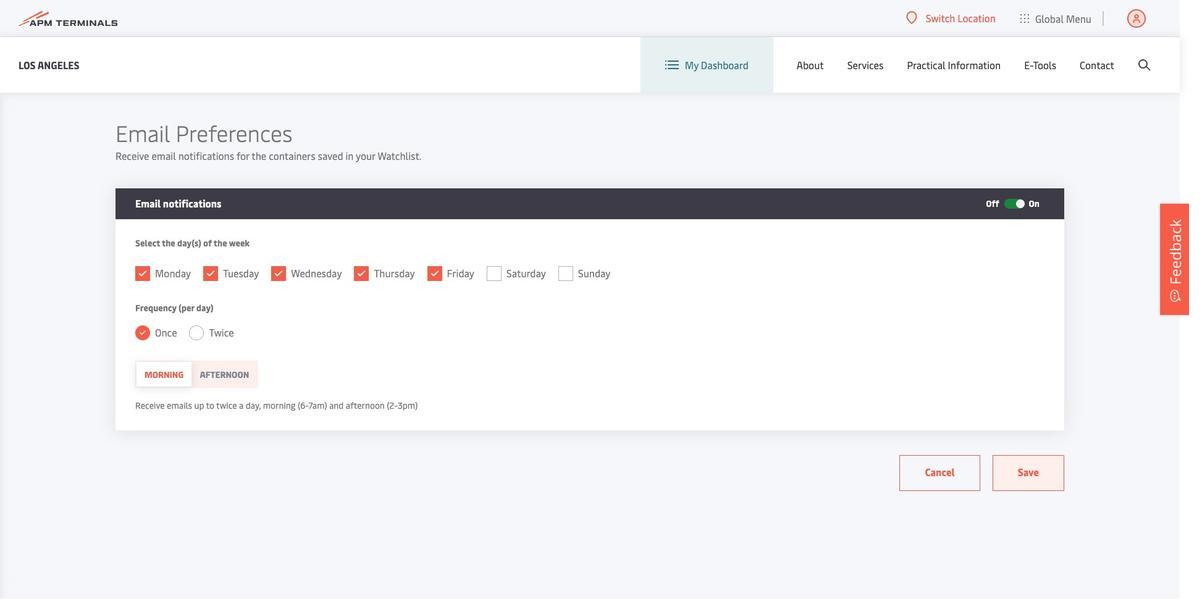 Task type: describe. For each thing, give the bounding box(es) containing it.
lading for 230182785
[[225, 154, 250, 166]]

and inside button
[[822, 106, 837, 117]]

thursday
[[374, 266, 415, 280]]

for inside ready for delivery?
[[304, 142, 315, 154]]

un929390
[[228, 384, 270, 396]]

save button
[[993, 456, 1065, 491]]

week
[[229, 237, 250, 249]]

termpoint
[[322, 26, 371, 40]]

height
[[995, 160, 1021, 172]]

global menu
[[1036, 11, 1092, 25]]

los angeles
[[19, 58, 79, 71]]

afternoon
[[346, 400, 385, 412]]

on
[[1029, 198, 1040, 210]]

location
[[958, 11, 996, 25]]

/ right type
[[1015, 148, 1019, 160]]

receive emails up to twice a day, morning (6-7am) and afternoon (2-3pm)
[[135, 400, 418, 412]]

0 vertical spatial and
[[705, 26, 722, 40]]

1
[[124, 105, 127, 119]]

sunday
[[578, 266, 611, 280]]

msmu6465721
[[159, 384, 218, 396]]

day(s)
[[177, 237, 201, 249]]

once
[[155, 326, 177, 339]]

email
[[152, 149, 176, 163]]

remove for sudu8551170
[[140, 106, 171, 117]]

angeles
[[38, 58, 79, 71]]

2 released from the left
[[765, 195, 805, 206]]

email preferences receive email notifications for the containers saved in your watchlist.
[[116, 117, 422, 163]]

twice
[[209, 326, 234, 339]]

friday
[[447, 266, 475, 280]]

a
[[239, 400, 244, 412]]

size
[[995, 137, 1011, 148]]

switch location button
[[907, 11, 996, 25]]

about button
[[797, 37, 824, 93]]

bill of lading for un929390
[[228, 336, 254, 359]]

morning
[[263, 400, 296, 412]]

yard
[[342, 195, 363, 206]]

columns
[[999, 106, 1033, 117]]

information
[[949, 58, 1001, 72]]

e-
[[1025, 58, 1034, 72]]

in inside the "email preferences receive email notifications for the containers saved in your watchlist."
[[346, 149, 354, 163]]

shipping line button
[[407, 142, 458, 166]]

container id for sudu8551170
[[159, 142, 197, 166]]

practical information
[[908, 58, 1001, 72]]

from for sudu8551170
[[174, 106, 193, 117]]

contact
[[1080, 58, 1115, 72]]

search
[[794, 106, 820, 117]]

09/26/23
[[530, 189, 568, 200]]

previous
[[423, 26, 460, 40]]

switch location
[[926, 11, 996, 25]]

ready for delivery? button
[[278, 142, 334, 166]]

for inside the "email preferences receive email notifications for the containers saved in your watchlist."
[[237, 149, 250, 163]]

size / type / height button
[[995, 137, 1039, 172]]

below
[[574, 26, 601, 40]]

grounded
[[648, 195, 686, 206]]

show
[[603, 26, 627, 40]]

remove from list button
[[116, 295, 207, 315]]

container status
[[342, 142, 379, 166]]

my
[[685, 58, 699, 72]]

saved
[[318, 149, 343, 163]]

lading for un929390
[[228, 348, 254, 359]]

tools
[[1034, 58, 1057, 72]]

select
[[135, 237, 160, 249]]

notifications inside the "email preferences receive email notifications for the containers saved in your watchlist."
[[178, 149, 234, 163]]

container id button for msmu6465721
[[159, 336, 220, 359]]

cancel
[[926, 465, 956, 479]]

the right the show
[[629, 26, 644, 40]]

780.00
[[924, 195, 952, 206]]

09/27/23
[[582, 189, 619, 200]]

maersk charleston
[[468, 189, 520, 213]]

search and filter
[[794, 106, 858, 117]]

of for un929390
[[243, 336, 252, 348]]

appointment
[[225, 26, 283, 40]]

practical information button
[[908, 37, 1001, 93]]

bill for un929390
[[228, 336, 240, 348]]

edit
[[982, 106, 997, 117]]

listed
[[547, 26, 572, 40]]

e-tools button
[[1025, 37, 1057, 93]]

date
[[724, 26, 744, 40]]

los angeles link
[[19, 57, 79, 73]]

remove for msmu6465721
[[140, 299, 171, 311]]

line
[[407, 154, 423, 166]]

230182785
[[225, 195, 268, 206]]

the right reflect on the top of the page
[[405, 26, 420, 40]]

feedback
[[1166, 219, 1186, 285]]

bill of lading button for un929390
[[228, 336, 274, 359]]

twice
[[216, 400, 237, 412]]

container id button for sudu8551170
[[159, 142, 217, 166]]

10/02/23 780.00
[[876, 189, 952, 206]]

emails
[[167, 400, 192, 412]]

reflect
[[374, 26, 403, 40]]

14991.0
[[1043, 384, 1072, 396]]

id for sudu8551170
[[159, 154, 167, 166]]

my dashboard button
[[666, 37, 749, 93]]

1 vertical spatial notifications
[[163, 197, 222, 210]]

sudu8551170
[[159, 195, 213, 206]]

1 released from the left
[[709, 195, 750, 206]]

edit columns
[[982, 106, 1033, 117]]

switch
[[926, 11, 956, 25]]

dates
[[285, 26, 310, 40]]

1 vertical spatial receive
[[135, 400, 165, 412]]

services button
[[848, 37, 884, 93]]

watchlist.
[[378, 149, 422, 163]]



Task type: vqa. For each thing, say whether or not it's contained in the screenshot.
Information
yes



Task type: locate. For each thing, give the bounding box(es) containing it.
(per
[[179, 302, 195, 314]]

0 vertical spatial receive
[[116, 149, 149, 163]]

0 vertical spatial of
[[239, 142, 248, 154]]

2 container id button from the top
[[159, 336, 220, 359]]

in right "dates"
[[312, 26, 320, 40]]

1 remove from the top
[[140, 106, 171, 117]]

1 vertical spatial remove from list
[[140, 299, 207, 311]]

of for 230182785
[[239, 142, 248, 154]]

id down the once
[[159, 348, 167, 359]]

None checkbox
[[128, 147, 142, 162], [135, 266, 150, 281], [272, 266, 286, 281], [354, 266, 369, 281], [128, 383, 143, 397], [128, 147, 142, 162], [135, 266, 150, 281], [272, 266, 286, 281], [354, 266, 369, 281], [128, 383, 143, 397]]

services
[[848, 58, 884, 72]]

preferences
[[176, 117, 293, 148]]

practical
[[908, 58, 946, 72]]

notifications up select the day(s) of the week
[[163, 197, 222, 210]]

remove from list for sudu8551170
[[140, 106, 207, 117]]

id for msmu6465721
[[159, 348, 167, 359]]

2 vertical spatial and
[[329, 400, 344, 412]]

email up 'select'
[[135, 197, 161, 210]]

container
[[159, 142, 197, 154], [342, 142, 379, 154], [159, 336, 197, 348]]

mae
[[407, 195, 425, 206]]

0 vertical spatial container id
[[159, 142, 197, 166]]

remove from list up the once
[[140, 299, 207, 311]]

of left ready
[[239, 142, 248, 154]]

from inside button
[[174, 299, 193, 311]]

receive
[[116, 149, 149, 163], [135, 400, 165, 412]]

0 vertical spatial bill of lading button
[[225, 142, 270, 166]]

container id up "sudu8551170"
[[159, 142, 197, 166]]

notifications
[[895, 106, 945, 117]]

0 horizontal spatial for
[[237, 149, 250, 163]]

bill of lading button up 'afternoon'
[[228, 336, 274, 359]]

the right of
[[214, 237, 227, 249]]

weight button
[[1043, 338, 1088, 358]]

type
[[995, 148, 1014, 160]]

in left your
[[346, 149, 354, 163]]

1 horizontal spatial in
[[346, 149, 354, 163]]

filter
[[839, 106, 858, 117]]

1 list from the top
[[195, 106, 207, 117]]

1 vertical spatial bill of lading
[[228, 336, 254, 359]]

1 remove from list from the top
[[140, 106, 207, 117]]

dashboard
[[701, 58, 749, 72]]

container for un929390
[[159, 336, 197, 348]]

weight
[[1043, 342, 1070, 354]]

None checkbox
[[128, 193, 143, 208], [203, 266, 218, 281], [427, 266, 442, 281], [487, 266, 502, 281], [559, 266, 573, 281], [128, 340, 142, 355], [128, 193, 143, 208], [203, 266, 218, 281], [427, 266, 442, 281], [487, 266, 502, 281], [559, 266, 573, 281], [128, 340, 142, 355]]

of right twice
[[243, 336, 252, 348]]

0 vertical spatial list
[[195, 106, 207, 117]]

remove from list for msmu6465721
[[140, 299, 207, 311]]

0 horizontal spatial in
[[312, 26, 320, 40]]

menu
[[1067, 11, 1092, 25]]

feedback button
[[1161, 204, 1190, 315]]

the inside the "email preferences receive email notifications for the containers saved in your watchlist."
[[252, 149, 267, 163]]

2 from from the top
[[174, 299, 193, 311]]

7am)
[[309, 400, 327, 412]]

1 vertical spatial list
[[195, 299, 207, 311]]

bill for 230182785
[[225, 142, 237, 154]]

0 vertical spatial id
[[159, 154, 167, 166]]

bill up 230182785
[[225, 142, 237, 154]]

None radio
[[135, 326, 150, 341], [189, 326, 204, 341], [135, 326, 150, 341], [189, 326, 204, 341]]

of
[[239, 142, 248, 154], [243, 336, 252, 348]]

2 horizontal spatial and
[[822, 106, 837, 117]]

ready for delivery?
[[278, 142, 315, 166]]

e-tools
[[1025, 58, 1057, 72]]

(6-
[[298, 400, 309, 412]]

list inside button
[[195, 299, 207, 311]]

gated-
[[116, 259, 168, 282]]

appointments
[[482, 26, 545, 40]]

0 vertical spatial in
[[312, 26, 320, 40]]

status
[[342, 154, 367, 166]]

the left day(s)
[[162, 237, 175, 249]]

remove from list inside button
[[140, 299, 207, 311]]

of
[[203, 237, 212, 249]]

your
[[356, 149, 376, 163]]

2 list from the top
[[195, 299, 207, 311]]

cancel button
[[900, 456, 981, 491]]

1 vertical spatial email
[[135, 197, 161, 210]]

list for msmu6465721
[[195, 299, 207, 311]]

3pm)
[[398, 400, 418, 412]]

gated-out containers
[[116, 259, 278, 282]]

the left ready
[[252, 149, 267, 163]]

and left date
[[705, 26, 722, 40]]

None radio
[[137, 362, 192, 387], [192, 362, 257, 387], [137, 362, 192, 387], [192, 362, 257, 387]]

bill up 'afternoon'
[[228, 336, 240, 348]]

saturday
[[507, 266, 546, 280]]

(2-
[[387, 400, 398, 412]]

lading down preferences
[[225, 154, 250, 166]]

/ right size
[[1012, 137, 1016, 148]]

0 horizontal spatial and
[[329, 400, 344, 412]]

receive left email
[[116, 149, 149, 163]]

1 vertical spatial bill of lading button
[[228, 336, 274, 359]]

container id up morning
[[159, 336, 197, 359]]

2 remove from the top
[[140, 299, 171, 311]]

container id button up "sudu8551170"
[[159, 142, 217, 166]]

0 vertical spatial notifications
[[178, 149, 234, 163]]

1 vertical spatial container id button
[[159, 336, 220, 359]]

list for sudu8551170
[[195, 106, 207, 117]]

bill of lading up 'afternoon'
[[228, 336, 254, 359]]

1 container id button from the top
[[159, 142, 217, 166]]

lading up 'afternoon'
[[228, 348, 254, 359]]

size / type / height
[[995, 137, 1021, 172]]

0 vertical spatial bill
[[225, 142, 237, 154]]

to
[[206, 400, 214, 412]]

my dashboard
[[685, 58, 749, 72]]

1 vertical spatial containers
[[198, 259, 278, 282]]

email
[[116, 117, 170, 148], [135, 197, 161, 210]]

and right 7am)
[[329, 400, 344, 412]]

lading
[[225, 154, 250, 166], [228, 348, 254, 359]]

1 vertical spatial lading
[[228, 348, 254, 359]]

email for preferences
[[116, 117, 170, 148]]

1 vertical spatial of
[[243, 336, 252, 348]]

ready
[[278, 142, 302, 154]]

container id for msmu6465721
[[159, 336, 197, 359]]

shipping line
[[407, 142, 441, 166]]

in
[[312, 26, 320, 40], [346, 149, 354, 163]]

shift
[[203, 26, 223, 40]]

1 vertical spatial id
[[159, 348, 167, 359]]

1 from from the top
[[174, 106, 193, 117]]

email up email
[[116, 117, 170, 148]]

0 vertical spatial container id button
[[159, 142, 217, 166]]

for right ready
[[304, 142, 315, 154]]

bill of lading up 230182785
[[225, 142, 250, 166]]

container id button up morning
[[159, 336, 220, 359]]

container for 230182785
[[159, 142, 197, 154]]

notifications
[[178, 149, 234, 163], [163, 197, 222, 210]]

receive inside the "email preferences receive email notifications for the containers saved in your watchlist."
[[116, 149, 149, 163]]

remove inside button
[[140, 299, 171, 311]]

16169.0
[[1049, 195, 1078, 206]]

day)
[[196, 302, 214, 314]]

0 vertical spatial remove from list
[[140, 106, 207, 117]]

afternoon
[[200, 369, 249, 381]]

actual
[[646, 26, 681, 40]]

and left filter on the right top of the page
[[822, 106, 837, 117]]

global
[[1036, 11, 1064, 25]]

2 remove from list from the top
[[140, 299, 207, 311]]

2 container id from the top
[[159, 336, 197, 359]]

0 horizontal spatial released
[[709, 195, 750, 206]]

notifications down preferences
[[178, 149, 234, 163]]

email inside the "email preferences receive email notifications for the containers saved in your watchlist."
[[116, 117, 170, 148]]

out
[[168, 259, 193, 282]]

0 vertical spatial bill of lading
[[225, 142, 250, 166]]

0 vertical spatial email
[[116, 117, 170, 148]]

1 vertical spatial bill
[[228, 336, 240, 348]]

container id
[[159, 142, 197, 166], [159, 336, 197, 359]]

shipping
[[407, 142, 441, 154]]

should
[[796, 26, 826, 40]]

1 horizontal spatial for
[[304, 142, 315, 154]]

container status button
[[342, 142, 399, 166]]

from left day) on the bottom
[[174, 299, 193, 311]]

1 vertical spatial in
[[346, 149, 354, 163]]

0 vertical spatial lading
[[225, 154, 250, 166]]

10/02/23
[[876, 189, 912, 200]]

(1c32581)
[[648, 207, 685, 219]]

for down preferences
[[237, 149, 250, 163]]

remove from list up email
[[140, 106, 207, 117]]

about
[[797, 58, 824, 72]]

containers inside the "email preferences receive email notifications for the containers saved in your watchlist."
[[269, 149, 316, 163]]

0 vertical spatial from
[[174, 106, 193, 117]]

maersk
[[468, 189, 502, 200]]

remove right 1
[[140, 106, 171, 117]]

bill of lading
[[225, 142, 250, 166], [228, 336, 254, 359]]

bill of lading for 230182785
[[225, 142, 250, 166]]

1 vertical spatial from
[[174, 299, 193, 311]]

1 id from the top
[[159, 154, 167, 166]]

frequency
[[135, 302, 177, 314]]

1 vertical spatial container id
[[159, 336, 197, 359]]

id up "email notifications"
[[159, 154, 167, 166]]

0 vertical spatial containers
[[269, 149, 316, 163]]

id
[[159, 154, 167, 166], [159, 348, 167, 359]]

1 vertical spatial and
[[822, 106, 837, 117]]

1 vertical spatial remove
[[140, 299, 171, 311]]

2 id from the top
[[159, 348, 167, 359]]

from for msmu6465721
[[174, 299, 193, 311]]

1 horizontal spatial released
[[765, 195, 805, 206]]

monday
[[155, 266, 191, 280]]

receive left emails
[[135, 400, 165, 412]]

wednesday
[[291, 266, 342, 280]]

email for notifications
[[135, 197, 161, 210]]

email notifications
[[135, 197, 222, 210]]

*3rd shift appointment dates in termpoint reflect the previous day. appointments listed below show the actual time and date customers should arrive.
[[180, 26, 856, 40]]

remove up the once
[[140, 299, 171, 311]]

tuesday
[[223, 266, 259, 280]]

yard grounded (1c32581)
[[648, 182, 686, 219]]

1 horizontal spatial and
[[705, 26, 722, 40]]

save
[[1019, 465, 1040, 479]]

arrive.
[[828, 26, 856, 40]]

bill of lading button for 230182785
[[225, 142, 270, 166]]

from up email
[[174, 106, 193, 117]]

bill of lading button left ready
[[225, 142, 270, 166]]

0 vertical spatial remove
[[140, 106, 171, 117]]

edit columns button
[[957, 102, 1033, 122]]

1 container id from the top
[[159, 142, 197, 166]]



